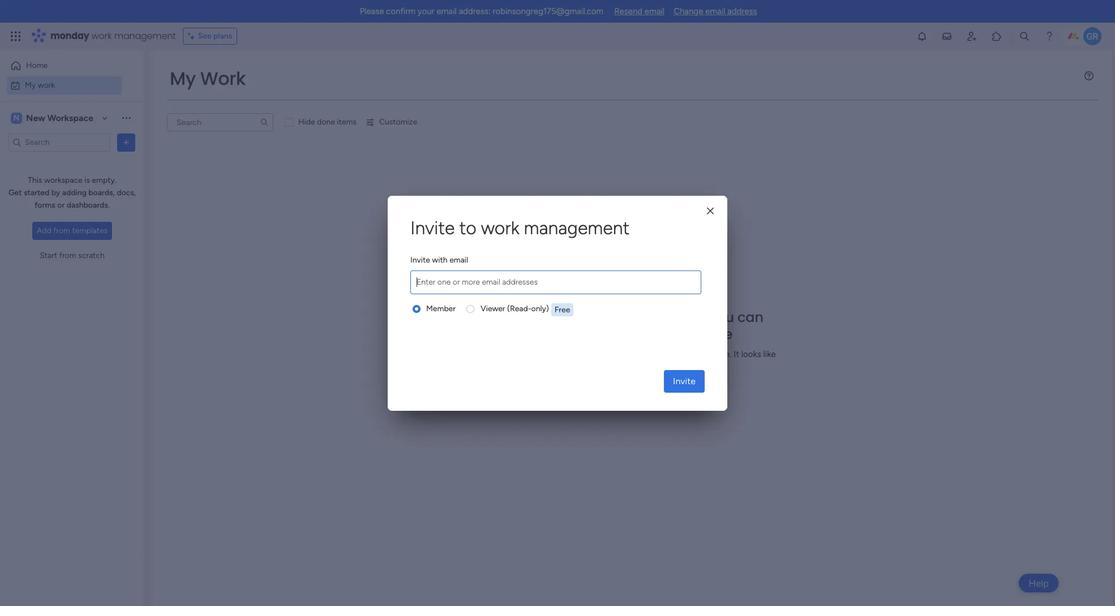 Task type: locate. For each thing, give the bounding box(es) containing it.
is inside this is your home base, where you can see all your work in one place when you are assigned an item on any board, it will appear here. it looks like there are no items assigned to you at the moment.
[[532, 308, 543, 326]]

0 horizontal spatial to
[[459, 217, 476, 239]]

like
[[763, 349, 776, 359]]

2 vertical spatial you
[[654, 362, 668, 372]]

1 horizontal spatial assigned
[[608, 362, 642, 372]]

resend
[[614, 6, 643, 16]]

viewer
[[481, 304, 505, 313]]

home
[[26, 61, 48, 70]]

invite down the
[[673, 376, 696, 386]]

close image
[[707, 207, 714, 216]]

your for email
[[418, 6, 435, 16]]

place
[[694, 325, 733, 343]]

are up there
[[530, 349, 542, 359]]

address:
[[459, 6, 491, 16]]

are
[[530, 349, 542, 359], [559, 362, 571, 372]]

workspace
[[44, 175, 82, 185]]

0 horizontal spatial are
[[530, 349, 542, 359]]

welcome to my work feature image image
[[561, 215, 704, 284]]

looks
[[741, 349, 761, 359]]

1 horizontal spatial management
[[524, 217, 630, 239]]

you
[[709, 308, 734, 326], [514, 349, 528, 359], [654, 362, 668, 372]]

invite to work management
[[410, 217, 630, 239]]

0 vertical spatial items
[[337, 117, 357, 127]]

0 horizontal spatial you
[[514, 349, 528, 359]]

any
[[621, 349, 635, 359]]

from
[[53, 226, 70, 235], [59, 251, 76, 260]]

0 horizontal spatial my
[[25, 80, 36, 90]]

are left no
[[559, 362, 571, 372]]

this left only)
[[502, 308, 529, 326]]

you left at
[[654, 362, 668, 372]]

email right resend
[[645, 6, 665, 16]]

member
[[426, 304, 456, 313]]

home
[[580, 308, 620, 326]]

help button
[[1019, 574, 1059, 593]]

no
[[573, 362, 583, 372]]

one
[[665, 325, 691, 343]]

1 vertical spatial invite
[[410, 255, 430, 265]]

1 vertical spatial from
[[59, 251, 76, 260]]

1 vertical spatial management
[[524, 217, 630, 239]]

0 vertical spatial is
[[84, 175, 90, 185]]

0 vertical spatial management
[[114, 29, 176, 42]]

my inside my work button
[[25, 80, 36, 90]]

is inside this workspace is empty. get started by adding boards, docs, forms or dashboards.
[[84, 175, 90, 185]]

0 horizontal spatial items
[[337, 117, 357, 127]]

1 vertical spatial are
[[559, 362, 571, 372]]

it
[[663, 349, 668, 359]]

workspace selection element
[[11, 111, 95, 125]]

the
[[680, 362, 692, 372]]

is right (read-
[[532, 308, 543, 326]]

from inside add from templates button
[[53, 226, 70, 235]]

0 vertical spatial invite
[[410, 217, 455, 239]]

on
[[610, 349, 619, 359]]

select product image
[[10, 31, 22, 42]]

plans
[[213, 31, 232, 41]]

1 horizontal spatial my
[[170, 66, 196, 91]]

invite left with
[[410, 255, 430, 265]]

my for my work
[[170, 66, 196, 91]]

0 horizontal spatial your
[[418, 6, 435, 16]]

invite up invite with email
[[410, 217, 455, 239]]

1 horizontal spatial is
[[532, 308, 543, 326]]

free
[[555, 305, 570, 315]]

work
[[91, 29, 112, 42], [38, 80, 55, 90], [481, 217, 519, 239], [613, 325, 646, 343]]

0 vertical spatial from
[[53, 226, 70, 235]]

0 vertical spatial are
[[530, 349, 542, 359]]

viewer (read-only)
[[481, 304, 549, 313]]

email right change
[[705, 6, 725, 16]]

0 horizontal spatial is
[[84, 175, 90, 185]]

your right confirm
[[418, 6, 435, 16]]

to down board,
[[644, 362, 652, 372]]

done
[[317, 117, 335, 127]]

your for home
[[546, 308, 577, 326]]

2 horizontal spatial you
[[709, 308, 734, 326]]

2 horizontal spatial your
[[580, 325, 610, 343]]

1 vertical spatial you
[[514, 349, 528, 359]]

this inside this workspace is empty. get started by adding boards, docs, forms or dashboards.
[[28, 175, 42, 185]]

boards,
[[88, 188, 115, 198]]

None search field
[[167, 113, 273, 131]]

you right when on the left bottom of page
[[514, 349, 528, 359]]

1 horizontal spatial items
[[585, 362, 606, 372]]

this inside this is your home base, where you can see all your work in one place when you are assigned an item on any board, it will appear here. it looks like there are no items assigned to you at the moment.
[[502, 308, 529, 326]]

my for my work
[[25, 80, 36, 90]]

assigned down any
[[608, 362, 642, 372]]

item
[[591, 349, 608, 359]]

email right with
[[450, 255, 468, 265]]

by
[[51, 188, 60, 198]]

monday
[[50, 29, 89, 42]]

items right done
[[337, 117, 357, 127]]

1 vertical spatial is
[[532, 308, 543, 326]]

items inside this is your home base, where you can see all your work in one place when you are assigned an item on any board, it will appear here. it looks like there are no items assigned to you at the moment.
[[585, 362, 606, 372]]

2 vertical spatial invite
[[673, 376, 696, 386]]

1 vertical spatial to
[[644, 362, 652, 372]]

home button
[[7, 57, 122, 75]]

management
[[114, 29, 176, 42], [524, 217, 630, 239]]

invite for invite
[[673, 376, 696, 386]]

to up invite with email
[[459, 217, 476, 239]]

to
[[459, 217, 476, 239], [644, 362, 652, 372]]

with
[[432, 255, 448, 265]]

your
[[418, 6, 435, 16], [546, 308, 577, 326], [580, 325, 610, 343]]

from inside start from scratch button
[[59, 251, 76, 260]]

email
[[437, 6, 457, 16], [645, 6, 665, 16], [705, 6, 725, 16], [450, 255, 468, 265]]

new
[[26, 112, 45, 123]]

from right start
[[59, 251, 76, 260]]

new workspace
[[26, 112, 93, 123]]

this up started
[[28, 175, 42, 185]]

0 vertical spatial you
[[709, 308, 734, 326]]

invite
[[410, 217, 455, 239], [410, 255, 430, 265], [673, 376, 696, 386]]

from for start
[[59, 251, 76, 260]]

monday work management
[[50, 29, 176, 42]]

from right the add
[[53, 226, 70, 235]]

1 horizontal spatial your
[[546, 308, 577, 326]]

my left work at the left of page
[[170, 66, 196, 91]]

invite inside button
[[673, 376, 696, 386]]

your down the enter one or more email addresses text box
[[546, 308, 577, 326]]

where
[[664, 308, 705, 326]]

see plans button
[[183, 28, 237, 45]]

assigned up there
[[544, 349, 577, 359]]

items
[[337, 117, 357, 127], [585, 362, 606, 372]]

all
[[560, 325, 576, 343]]

workspace image
[[11, 112, 22, 124]]

0 vertical spatial this
[[28, 175, 42, 185]]

resend email
[[614, 6, 665, 16]]

this
[[28, 175, 42, 185], [502, 308, 529, 326]]

items down item
[[585, 362, 606, 372]]

is left empty.
[[84, 175, 90, 185]]

workspace
[[47, 112, 93, 123]]

1 horizontal spatial this
[[502, 308, 529, 326]]

an
[[579, 349, 588, 359]]

your up item
[[580, 325, 610, 343]]

you left can
[[709, 308, 734, 326]]

here.
[[713, 349, 732, 359]]

my down home
[[25, 80, 36, 90]]

1 vertical spatial this
[[502, 308, 529, 326]]

from for add
[[53, 226, 70, 235]]

n
[[13, 113, 19, 123]]

1 vertical spatial items
[[585, 362, 606, 372]]

0 horizontal spatial this
[[28, 175, 42, 185]]

1 vertical spatial assigned
[[608, 362, 642, 372]]

0 horizontal spatial assigned
[[544, 349, 577, 359]]

Search in workspace field
[[24, 136, 95, 149]]

invite button
[[664, 370, 705, 393]]

1 horizontal spatial to
[[644, 362, 652, 372]]

my
[[170, 66, 196, 91], [25, 80, 36, 90]]



Task type: vqa. For each thing, say whether or not it's contained in the screenshot.
the bottom Board
no



Task type: describe. For each thing, give the bounding box(es) containing it.
start from scratch button
[[35, 247, 109, 265]]

appear
[[685, 349, 711, 359]]

help
[[1029, 578, 1049, 589]]

my work
[[25, 80, 55, 90]]

work
[[200, 66, 246, 91]]

(read-
[[507, 304, 531, 313]]

get
[[8, 188, 22, 198]]

will
[[670, 349, 683, 359]]

see
[[198, 31, 212, 41]]

to inside this is your home base, where you can see all your work in one place when you are assigned an item on any board, it will appear here. it looks like there are no items assigned to you at the moment.
[[644, 362, 652, 372]]

this is your home base, where you can see all your work in one place when you are assigned an item on any board, it will appear here. it looks like there are no items assigned to you at the moment.
[[489, 308, 776, 372]]

robinsongreg175@gmail.com
[[493, 6, 604, 16]]

greg robinson image
[[1083, 27, 1102, 45]]

adding
[[62, 188, 87, 198]]

please confirm your email address: robinsongreg175@gmail.com
[[360, 6, 604, 16]]

change email address link
[[674, 6, 757, 16]]

apps image
[[991, 31, 1003, 42]]

notifications image
[[916, 31, 928, 42]]

confirm
[[386, 6, 416, 16]]

started
[[24, 188, 49, 198]]

invite members image
[[966, 31, 978, 42]]

search everything image
[[1019, 31, 1030, 42]]

see plans
[[198, 31, 232, 41]]

my work
[[170, 66, 246, 91]]

help image
[[1044, 31, 1055, 42]]

search image
[[260, 118, 269, 127]]

start
[[40, 251, 57, 260]]

please
[[360, 6, 384, 16]]

dashboards.
[[67, 200, 110, 210]]

base,
[[623, 308, 660, 326]]

Filter dashboard by text search field
[[167, 113, 273, 131]]

start from scratch
[[40, 251, 105, 260]]

0 vertical spatial assigned
[[544, 349, 577, 359]]

customize
[[379, 117, 417, 127]]

add
[[37, 226, 51, 235]]

this workspace is empty. get started by adding boards, docs, forms or dashboards.
[[8, 175, 136, 210]]

customize button
[[361, 113, 422, 131]]

this for workspace
[[28, 175, 42, 185]]

0 horizontal spatial management
[[114, 29, 176, 42]]

Enter one or more email addresses text field
[[413, 271, 699, 294]]

email left address:
[[437, 6, 457, 16]]

1 horizontal spatial are
[[559, 362, 571, 372]]

0 vertical spatial to
[[459, 217, 476, 239]]

there
[[537, 362, 557, 372]]

work inside this is your home base, where you can see all your work in one place when you are assigned an item on any board, it will appear here. it looks like there are no items assigned to you at the moment.
[[613, 325, 646, 343]]

my work button
[[7, 76, 122, 94]]

invite with email
[[410, 255, 468, 265]]

when
[[489, 349, 512, 359]]

scratch
[[78, 251, 105, 260]]

change
[[674, 6, 703, 16]]

can
[[738, 308, 764, 326]]

resend email link
[[614, 6, 665, 16]]

docs,
[[117, 188, 136, 198]]

hide
[[298, 117, 315, 127]]

see
[[533, 325, 556, 343]]

hide done items
[[298, 117, 357, 127]]

invite for invite to work management
[[410, 217, 455, 239]]

address
[[727, 6, 757, 16]]

inbox image
[[941, 31, 953, 42]]

add from templates
[[37, 226, 108, 235]]

1 horizontal spatial you
[[654, 362, 668, 372]]

templates
[[72, 226, 108, 235]]

invite for invite with email
[[410, 255, 430, 265]]

work inside button
[[38, 80, 55, 90]]

change email address
[[674, 6, 757, 16]]

this for is
[[502, 308, 529, 326]]

or
[[57, 200, 65, 210]]

forms
[[35, 200, 55, 210]]

moment.
[[694, 362, 728, 372]]

at
[[670, 362, 678, 372]]

it
[[734, 349, 739, 359]]

empty.
[[92, 175, 116, 185]]

board,
[[637, 349, 661, 359]]

only)
[[531, 304, 549, 313]]

in
[[649, 325, 662, 343]]

add from templates button
[[32, 222, 112, 240]]



